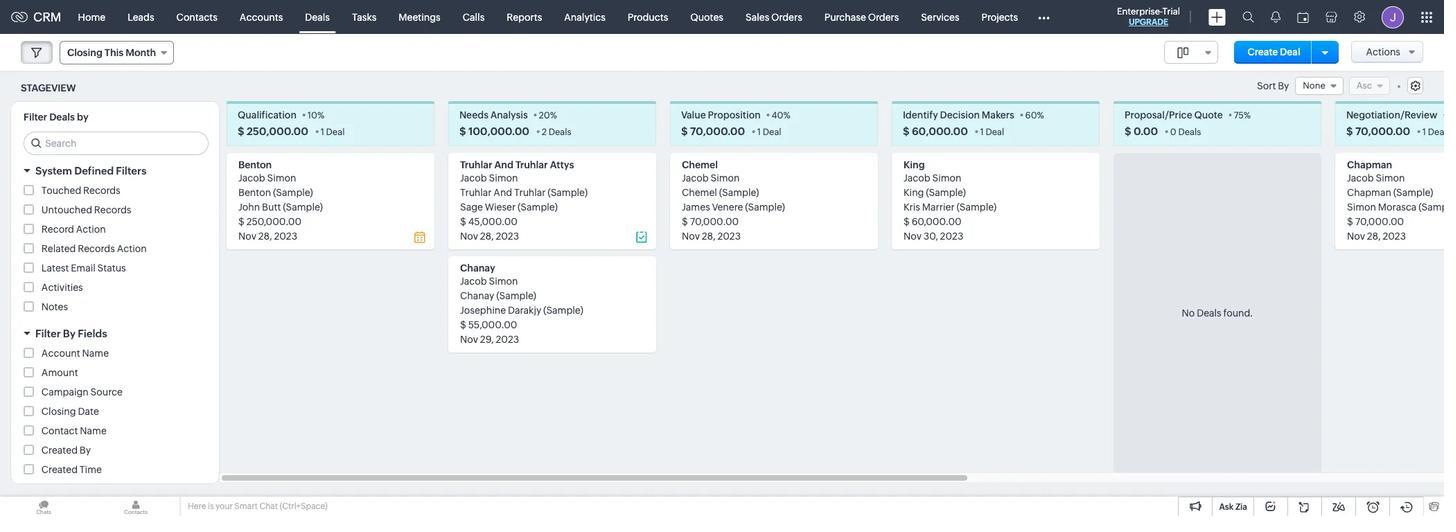 Task type: locate. For each thing, give the bounding box(es) containing it.
1 vertical spatial by
[[63, 328, 76, 340]]

notes
[[41, 302, 68, 313]]

1 benton from the top
[[238, 160, 272, 171]]

$ down 'simon morasca (samp' link
[[1348, 216, 1354, 228]]

action
[[76, 224, 106, 235], [117, 244, 147, 255]]

28, for chemel jacob simon chemel (sample) james venere (sample) $ 70,000.00 nov 28, 2023
[[702, 231, 716, 242]]

2 % from the left
[[550, 110, 557, 121]]

$ 70,000.00 down negotiation/review at the top right
[[1347, 126, 1411, 137]]

king (sample) link
[[904, 187, 966, 198]]

nov down john
[[238, 231, 256, 242]]

benton jacob simon benton (sample) john butt (sample) $ 250,000.00 nov 28, 2023
[[238, 160, 323, 242]]

10 %
[[308, 110, 325, 121]]

2023 down the "john butt (sample)" link
[[274, 231, 297, 242]]

2023 down venere
[[718, 231, 741, 242]]

simon up the benton (sample) link
[[267, 173, 296, 184]]

70,000.00 inside the chemel jacob simon chemel (sample) james venere (sample) $ 70,000.00 nov 28, 2023
[[690, 216, 739, 228]]

by up account name at the bottom left
[[63, 328, 76, 340]]

1 deal
[[321, 127, 345, 137], [758, 127, 782, 137], [981, 127, 1005, 137]]

purchase
[[825, 11, 866, 23]]

simon up chemel (sample) link
[[711, 173, 740, 184]]

closing up contact
[[41, 406, 76, 418]]

75
[[1234, 110, 1244, 121]]

chapman down chapman link
[[1348, 187, 1392, 198]]

marrier
[[923, 202, 955, 213]]

jacob for john butt (sample)
[[238, 173, 265, 184]]

1 horizontal spatial orders
[[868, 11, 899, 23]]

james
[[682, 202, 710, 213]]

29,
[[480, 334, 494, 345]]

chemel (sample) link
[[682, 187, 759, 198]]

king jacob simon king (sample) kris marrier (sample) $ 60,000.00 nov 30, 2023
[[904, 160, 997, 242]]

chemel up chemel (sample) link
[[682, 160, 718, 171]]

1 down 10 % at the left of the page
[[321, 127, 324, 137]]

chapman up chapman (sample) 'link'
[[1348, 160, 1393, 171]]

jacob for king (sample)
[[904, 173, 931, 184]]

0 vertical spatial action
[[76, 224, 106, 235]]

0 vertical spatial closing
[[67, 47, 102, 58]]

negotiation/review
[[1347, 110, 1438, 121]]

create menu element
[[1201, 0, 1235, 34]]

1 king from the top
[[904, 160, 925, 171]]

1 vertical spatial chanay
[[460, 291, 495, 302]]

1 deal for 60,000.00
[[981, 127, 1005, 137]]

4 % from the left
[[1037, 110, 1045, 121]]

2 250,000.00 from the top
[[247, 216, 302, 228]]

$ 250,000.00
[[238, 126, 308, 137]]

action up status
[[117, 244, 147, 255]]

jacob down benton link
[[238, 173, 265, 184]]

trial
[[1163, 6, 1181, 17]]

simon up king (sample) link on the top of the page
[[933, 173, 962, 184]]

records for untouched
[[94, 205, 131, 216]]

profile image
[[1382, 6, 1404, 28]]

2 1 deal from the left
[[758, 127, 782, 137]]

created
[[41, 445, 78, 456], [41, 465, 78, 476]]

1 horizontal spatial 1 deal
[[758, 127, 782, 137]]

jacob inside chanay jacob simon chanay (sample) josephine darakjy (sample) $ 55,000.00 nov 29, 2023
[[460, 276, 487, 287]]

signals image
[[1271, 11, 1281, 23]]

simon up chanay (sample) link
[[489, 276, 518, 287]]

sage wieser (sample) link
[[460, 202, 558, 213]]

deal inside create deal button
[[1280, 46, 1301, 58]]

1 vertical spatial chemel
[[682, 187, 717, 198]]

2023 for king (sample)
[[940, 231, 964, 242]]

0 vertical spatial chemel
[[682, 160, 718, 171]]

60
[[1026, 110, 1037, 121]]

system
[[35, 165, 72, 177]]

created down created by
[[41, 465, 78, 476]]

1 vertical spatial created
[[41, 465, 78, 476]]

simon inside benton jacob simon benton (sample) john butt (sample) $ 250,000.00 nov 28, 2023
[[267, 173, 296, 184]]

0 vertical spatial filter
[[24, 112, 47, 123]]

60 %
[[1026, 110, 1045, 121]]

records down defined
[[83, 185, 120, 196]]

1 horizontal spatial by
[[80, 445, 91, 456]]

(sample) up josephine darakjy (sample) link
[[497, 291, 537, 302]]

4 28, from the left
[[1368, 231, 1381, 242]]

$ down sage
[[460, 216, 466, 228]]

nov left 29,
[[460, 334, 478, 345]]

$ down john
[[238, 216, 245, 228]]

1 vertical spatial closing
[[41, 406, 76, 418]]

chemel link
[[682, 160, 718, 171]]

identify
[[903, 110, 939, 121]]

3 1 deal from the left
[[981, 127, 1005, 137]]

chemel up james
[[682, 187, 717, 198]]

crm link
[[11, 10, 61, 24]]

$ inside truhlar and truhlar attys jacob simon truhlar and truhlar (sample) sage wieser (sample) $ 45,000.00 nov 28, 2023
[[460, 216, 466, 228]]

0 vertical spatial 250,000.00
[[247, 126, 308, 137]]

0 vertical spatial 60,000.00
[[912, 126, 968, 137]]

by for sort
[[1278, 81, 1290, 92]]

quotes link
[[680, 0, 735, 34]]

(sample) up morasca
[[1394, 187, 1434, 198]]

and up "wieser"
[[494, 187, 512, 198]]

by inside dropdown button
[[63, 328, 76, 340]]

28, down 'simon morasca (samp' link
[[1368, 231, 1381, 242]]

jacob inside truhlar and truhlar attys jacob simon truhlar and truhlar (sample) sage wieser (sample) $ 45,000.00 nov 28, 2023
[[460, 173, 487, 184]]

deal
[[1280, 46, 1301, 58], [326, 127, 345, 137], [763, 127, 782, 137], [986, 127, 1005, 137]]

0 horizontal spatial by
[[63, 328, 76, 340]]

simon down the truhlar and truhlar attys link on the top left
[[489, 173, 518, 184]]

1 for identify decision makers
[[981, 127, 984, 137]]

70,000.00
[[690, 126, 745, 137], [1356, 126, 1411, 137], [690, 216, 739, 228], [1356, 216, 1405, 228]]

deals right 0 at top right
[[1179, 127, 1202, 137]]

enterprise-
[[1117, 6, 1163, 17]]

fields
[[78, 328, 107, 340]]

simon down chapman (sample) 'link'
[[1348, 202, 1377, 213]]

nov inside chanay jacob simon chanay (sample) josephine darakjy (sample) $ 55,000.00 nov 29, 2023
[[460, 334, 478, 345]]

filter up account
[[35, 328, 61, 340]]

1 vertical spatial filter
[[35, 328, 61, 340]]

deal right $ 250,000.00
[[326, 127, 345, 137]]

1 for value proposition
[[758, 127, 761, 137]]

0 horizontal spatial orders
[[772, 11, 803, 23]]

closing for closing date
[[41, 406, 76, 418]]

jacob down the king link
[[904, 173, 931, 184]]

$ inside chapman jacob simon chapman (sample) simon morasca (samp $ 70,000.00 nov 28, 2023
[[1348, 216, 1354, 228]]

45,000.00
[[468, 216, 518, 228]]

$ down the josephine
[[460, 320, 466, 331]]

250,000.00 down 'butt'
[[247, 216, 302, 228]]

1 down proposition
[[758, 127, 761, 137]]

$ down james
[[682, 216, 688, 228]]

record action
[[41, 224, 106, 235]]

1 $ 70,000.00 from the left
[[681, 126, 745, 137]]

% right the "qualification" at the left of page
[[317, 110, 325, 121]]

28, for chapman jacob simon chapman (sample) simon morasca (samp $ 70,000.00 nov 28, 2023
[[1368, 231, 1381, 242]]

deals for 2 deals
[[549, 127, 572, 137]]

deals left tasks link
[[305, 11, 330, 23]]

1 vertical spatial action
[[117, 244, 147, 255]]

3 1 from the left
[[981, 127, 984, 137]]

nov down the '45,000.00'
[[460, 231, 478, 242]]

filter down stageview
[[24, 112, 47, 123]]

28, inside chapman jacob simon chapman (sample) simon morasca (samp $ 70,000.00 nov 28, 2023
[[1368, 231, 1381, 242]]

2 vertical spatial records
[[78, 244, 115, 255]]

2023 inside king jacob simon king (sample) kris marrier (sample) $ 60,000.00 nov 30, 2023
[[940, 231, 964, 242]]

2 $ 70,000.00 from the left
[[1347, 126, 1411, 137]]

2023 inside chapman jacob simon chapman (sample) simon morasca (samp $ 70,000.00 nov 28, 2023
[[1383, 231, 1407, 242]]

0 vertical spatial records
[[83, 185, 120, 196]]

0 vertical spatial king
[[904, 160, 925, 171]]

(sample) up kris marrier (sample) link
[[926, 187, 966, 198]]

nov inside benton jacob simon benton (sample) john butt (sample) $ 250,000.00 nov 28, 2023
[[238, 231, 256, 242]]

nov inside truhlar and truhlar attys jacob simon truhlar and truhlar (sample) sage wieser (sample) $ 45,000.00 nov 28, 2023
[[460, 231, 478, 242]]

wieser
[[485, 202, 516, 213]]

josephine darakjy (sample) link
[[460, 305, 584, 316]]

$ inside benton jacob simon benton (sample) john butt (sample) $ 250,000.00 nov 28, 2023
[[238, 216, 245, 228]]

deal for $ 60,000.00
[[986, 127, 1005, 137]]

truhlar and truhlar attys link
[[460, 160, 574, 171]]

system defined filters button
[[11, 159, 219, 183]]

simon inside king jacob simon king (sample) kris marrier (sample) $ 60,000.00 nov 30, 2023
[[933, 173, 962, 184]]

(sample) down 'truhlar and truhlar (sample)' link
[[518, 202, 558, 213]]

actions
[[1367, 46, 1401, 58]]

2 orders from the left
[[868, 11, 899, 23]]

1 vertical spatial name
[[80, 426, 107, 437]]

28, down 'butt'
[[258, 231, 272, 242]]

name down date
[[80, 426, 107, 437]]

filter by fields
[[35, 328, 107, 340]]

1 deal down makers
[[981, 127, 1005, 137]]

1 vertical spatial 250,000.00
[[247, 216, 302, 228]]

deals left by
[[49, 112, 75, 123]]

(sample) right darakjy
[[544, 305, 584, 316]]

value
[[681, 110, 706, 121]]

name down fields
[[82, 348, 109, 359]]

0 vertical spatial name
[[82, 348, 109, 359]]

60,000.00
[[912, 126, 968, 137], [912, 216, 962, 228]]

% for $ 0.00
[[1244, 110, 1251, 121]]

john butt (sample) link
[[238, 202, 323, 213]]

search element
[[1235, 0, 1263, 34]]

campaign source
[[41, 387, 123, 398]]

deal down makers
[[986, 127, 1005, 137]]

orders inside purchase orders link
[[868, 11, 899, 23]]

closing left this
[[67, 47, 102, 58]]

filter for filter deals by
[[24, 112, 47, 123]]

jacob up sage
[[460, 173, 487, 184]]

2023 inside the chemel jacob simon chemel (sample) james venere (sample) $ 70,000.00 nov 28, 2023
[[718, 231, 741, 242]]

1 vertical spatial king
[[904, 187, 924, 198]]

1 horizontal spatial $ 70,000.00
[[1347, 126, 1411, 137]]

2023 for chanay (sample)
[[496, 334, 519, 345]]

0 vertical spatial benton
[[238, 160, 272, 171]]

source
[[91, 387, 123, 398]]

nov for chemel (sample)
[[682, 231, 700, 242]]

None field
[[1164, 41, 1218, 64]]

benton up john
[[238, 187, 271, 198]]

nov inside king jacob simon king (sample) kris marrier (sample) $ 60,000.00 nov 30, 2023
[[904, 231, 922, 242]]

$ 70,000.00 for simon morasca (samp
[[1347, 126, 1411, 137]]

orders right purchase at the top
[[868, 11, 899, 23]]

james venere (sample) link
[[682, 202, 785, 213]]

truhlar up sage wieser (sample) link
[[514, 187, 546, 198]]

1 orders from the left
[[772, 11, 803, 23]]

3 % from the left
[[784, 110, 791, 121]]

1 vertical spatial chapman
[[1348, 187, 1392, 198]]

100,000.00
[[469, 126, 530, 137]]

chanay up the josephine
[[460, 291, 495, 302]]

1 vertical spatial records
[[94, 205, 131, 216]]

1 1 deal from the left
[[321, 127, 345, 137]]

venere
[[712, 202, 743, 213]]

jacob down chemel link
[[682, 173, 709, 184]]

1 1 from the left
[[321, 127, 324, 137]]

0 vertical spatial created
[[41, 445, 78, 456]]

2 1 from the left
[[758, 127, 761, 137]]

1 left dea
[[1423, 127, 1427, 137]]

jacob inside benton jacob simon benton (sample) john butt (sample) $ 250,000.00 nov 28, 2023
[[238, 173, 265, 184]]

28, inside the chemel jacob simon chemel (sample) james venere (sample) $ 70,000.00 nov 28, 2023
[[702, 231, 716, 242]]

josephine
[[460, 305, 506, 316]]

% right makers
[[1037, 110, 1045, 121]]

2023 right 29,
[[496, 334, 519, 345]]

filter inside dropdown button
[[35, 328, 61, 340]]

proposal/price
[[1125, 110, 1193, 121]]

1 deal for 250,000.00
[[321, 127, 345, 137]]

nov for king (sample)
[[904, 231, 922, 242]]

reports link
[[496, 0, 553, 34]]

name for account name
[[82, 348, 109, 359]]

60,000.00 down marrier
[[912, 216, 962, 228]]

truhlar up 'truhlar and truhlar (sample)' link
[[516, 160, 548, 171]]

$ down value
[[681, 126, 688, 137]]

morasca
[[1379, 202, 1417, 213]]

2 28, from the left
[[480, 231, 494, 242]]

$ down the "qualification" at the left of page
[[238, 126, 244, 137]]

0 horizontal spatial 1 deal
[[321, 127, 345, 137]]

orders right sales
[[772, 11, 803, 23]]

$ inside chanay jacob simon chanay (sample) josephine darakjy (sample) $ 55,000.00 nov 29, 2023
[[460, 320, 466, 331]]

1 vertical spatial benton
[[238, 187, 271, 198]]

deal for $ 250,000.00
[[326, 127, 345, 137]]

$ down the kris in the top of the page
[[904, 216, 910, 228]]

1 % from the left
[[317, 110, 325, 121]]

amount
[[41, 368, 78, 379]]

nov down james
[[682, 231, 700, 242]]

orders inside sales orders link
[[772, 11, 803, 23]]

28, inside truhlar and truhlar attys jacob simon truhlar and truhlar (sample) sage wieser (sample) $ 45,000.00 nov 28, 2023
[[480, 231, 494, 242]]

$ 70,000.00
[[681, 126, 745, 137], [1347, 126, 1411, 137]]

upgrade
[[1129, 17, 1169, 27]]

2023 inside benton jacob simon benton (sample) john butt (sample) $ 250,000.00 nov 28, 2023
[[274, 231, 297, 242]]

70,000.00 down 'simon morasca (samp' link
[[1356, 216, 1405, 228]]

$ 70,000.00 down value proposition
[[681, 126, 745, 137]]

name
[[82, 348, 109, 359], [80, 426, 107, 437]]

created for created time
[[41, 465, 78, 476]]

(sample)
[[273, 187, 313, 198], [548, 187, 588, 198], [719, 187, 759, 198], [926, 187, 966, 198], [1394, 187, 1434, 198], [283, 202, 323, 213], [518, 202, 558, 213], [745, 202, 785, 213], [957, 202, 997, 213], [497, 291, 537, 302], [544, 305, 584, 316]]

and
[[495, 160, 514, 171], [494, 187, 512, 198]]

king up king (sample) link on the top of the page
[[904, 160, 925, 171]]

1 vertical spatial 60,000.00
[[912, 216, 962, 228]]

0 vertical spatial chapman
[[1348, 160, 1393, 171]]

0 horizontal spatial $ 70,000.00
[[681, 126, 745, 137]]

stageview
[[21, 82, 76, 93]]

simon inside chanay jacob simon chanay (sample) josephine darakjy (sample) $ 55,000.00 nov 29, 2023
[[489, 276, 518, 287]]

2023 right 30,
[[940, 231, 964, 242]]

$ 70,000.00 for chemel (sample)
[[681, 126, 745, 137]]

projects
[[982, 11, 1018, 23]]

% right quote
[[1244, 110, 1251, 121]]

benton up the benton (sample) link
[[238, 160, 272, 171]]

simon for chanay jacob simon chanay (sample) josephine darakjy (sample) $ 55,000.00 nov 29, 2023
[[489, 276, 518, 287]]

1 chanay from the top
[[460, 263, 495, 274]]

jacob inside king jacob simon king (sample) kris marrier (sample) $ 60,000.00 nov 30, 2023
[[904, 173, 931, 184]]

status
[[97, 263, 126, 274]]

1 28, from the left
[[258, 231, 272, 242]]

simon
[[267, 173, 296, 184], [489, 173, 518, 184], [711, 173, 740, 184], [933, 173, 962, 184], [1376, 173, 1406, 184], [1348, 202, 1377, 213], [489, 276, 518, 287]]

simon up chapman (sample) 'link'
[[1376, 173, 1406, 184]]

by for created
[[80, 445, 91, 456]]

butt
[[262, 202, 281, 213]]

deals right 2 in the left top of the page
[[549, 127, 572, 137]]

30,
[[924, 231, 938, 242]]

2 created from the top
[[41, 465, 78, 476]]

filter for filter by fields
[[35, 328, 61, 340]]

related records action
[[41, 244, 147, 255]]

jacob inside the chemel jacob simon chemel (sample) james venere (sample) $ 70,000.00 nov 28, 2023
[[682, 173, 709, 184]]

records up the latest email status
[[78, 244, 115, 255]]

nov inside the chemel jacob simon chemel (sample) james venere (sample) $ 70,000.00 nov 28, 2023
[[682, 231, 700, 242]]

% up 2 deals
[[550, 110, 557, 121]]

3 28, from the left
[[702, 231, 716, 242]]

quote
[[1195, 110, 1223, 121]]

0
[[1171, 127, 1177, 137]]

2 60,000.00 from the top
[[912, 216, 962, 228]]

5 % from the left
[[1244, 110, 1251, 121]]

latest
[[41, 263, 69, 274]]

% for $ 70,000.00
[[784, 110, 791, 121]]

0 vertical spatial by
[[1278, 81, 1290, 92]]

% for $ 250,000.00
[[317, 110, 325, 121]]

28, down james
[[702, 231, 716, 242]]

1 created from the top
[[41, 445, 78, 456]]

reports
[[507, 11, 542, 23]]

chats image
[[0, 497, 87, 516]]

simon inside the chemel jacob simon chemel (sample) james venere (sample) $ 70,000.00 nov 28, 2023
[[711, 173, 740, 184]]

no deals found.
[[1182, 308, 1254, 319]]

deals for no deals found.
[[1197, 308, 1222, 319]]

2 vertical spatial by
[[80, 445, 91, 456]]

truhlar
[[460, 160, 493, 171], [516, 160, 548, 171], [460, 187, 492, 198], [514, 187, 546, 198]]

defined
[[74, 165, 114, 177]]

2 horizontal spatial 1 deal
[[981, 127, 1005, 137]]

king up the kris in the top of the page
[[904, 187, 924, 198]]

simon for king jacob simon king (sample) kris marrier (sample) $ 60,000.00 nov 30, 2023
[[933, 173, 962, 184]]

closing inside closing this month field
[[67, 47, 102, 58]]

deal right create
[[1280, 46, 1301, 58]]

benton
[[238, 160, 272, 171], [238, 187, 271, 198]]

2023 down the '45,000.00'
[[496, 231, 519, 242]]

10
[[308, 110, 317, 121]]

crm
[[33, 10, 61, 24]]

nov for chanay (sample)
[[460, 334, 478, 345]]

simon for benton jacob simon benton (sample) john butt (sample) $ 250,000.00 nov 28, 2023
[[267, 173, 296, 184]]

1 chemel from the top
[[682, 160, 718, 171]]

closing
[[67, 47, 102, 58], [41, 406, 76, 418]]

jacob down chapman link
[[1348, 173, 1374, 184]]

found.
[[1224, 308, 1254, 319]]

and down 100,000.00
[[495, 160, 514, 171]]

70,000.00 down venere
[[690, 216, 739, 228]]

jacob down "chanay" 'link'
[[460, 276, 487, 287]]

size image
[[1178, 46, 1189, 59]]

ask zia
[[1220, 503, 1248, 512]]

2023 inside chanay jacob simon chanay (sample) josephine darakjy (sample) $ 55,000.00 nov 29, 2023
[[496, 334, 519, 345]]

orders for sales orders
[[772, 11, 803, 23]]

created down contact
[[41, 445, 78, 456]]

this
[[105, 47, 124, 58]]

Other Modules field
[[1030, 6, 1059, 28]]

0 vertical spatial chanay
[[460, 263, 495, 274]]

1 deal down 10 % at the left of the page
[[321, 127, 345, 137]]

28, inside benton jacob simon benton (sample) john butt (sample) $ 250,000.00 nov 28, 2023
[[258, 231, 272, 242]]

deal down 40
[[763, 127, 782, 137]]

accounts
[[240, 11, 283, 23]]

here
[[188, 502, 206, 512]]

chanay
[[460, 263, 495, 274], [460, 291, 495, 302]]

1 for qualification
[[321, 127, 324, 137]]

60,000.00 inside king jacob simon king (sample) kris marrier (sample) $ 60,000.00 nov 30, 2023
[[912, 216, 962, 228]]

1 horizontal spatial action
[[117, 244, 147, 255]]

2 horizontal spatial by
[[1278, 81, 1290, 92]]

70,000.00 inside chapman jacob simon chapman (sample) simon morasca (samp $ 70,000.00 nov 28, 2023
[[1356, 216, 1405, 228]]

Search text field
[[24, 133, 208, 155]]



Task type: vqa. For each thing, say whether or not it's contained in the screenshot.
Channels image at the left of the page
no



Task type: describe. For each thing, give the bounding box(es) containing it.
created for created by
[[41, 445, 78, 456]]

40 %
[[772, 110, 791, 121]]

(sample) up the "john butt (sample)" link
[[273, 187, 313, 198]]

jacob inside chapman jacob simon chapman (sample) simon morasca (samp $ 70,000.00 nov 28, 2023
[[1348, 173, 1374, 184]]

leads link
[[117, 0, 165, 34]]

jacob for chanay (sample)
[[460, 276, 487, 287]]

kris
[[904, 202, 921, 213]]

purchase orders link
[[814, 0, 910, 34]]

(sample) right venere
[[745, 202, 785, 213]]

record
[[41, 224, 74, 235]]

(sample) inside chapman jacob simon chapman (sample) simon morasca (samp $ 70,000.00 nov 28, 2023
[[1394, 187, 1434, 198]]

filters
[[116, 165, 146, 177]]

(sample) down the 'attys'
[[548, 187, 588, 198]]

simon for chemel jacob simon chemel (sample) james venere (sample) $ 70,000.00 nov 28, 2023
[[711, 173, 740, 184]]

products
[[628, 11, 668, 23]]

system defined filters
[[35, 165, 146, 177]]

touched
[[41, 185, 81, 196]]

month
[[126, 47, 156, 58]]

$ inside the chemel jacob simon chemel (sample) james venere (sample) $ 70,000.00 nov 28, 2023
[[682, 216, 688, 228]]

20 %
[[539, 110, 557, 121]]

truhlar down $ 100,000.00
[[460, 160, 493, 171]]

benton link
[[238, 160, 272, 171]]

nov inside chapman jacob simon chapman (sample) simon morasca (samp $ 70,000.00 nov 28, 2023
[[1348, 231, 1366, 242]]

2023 for chemel (sample)
[[718, 231, 741, 242]]

products link
[[617, 0, 680, 34]]

account name
[[41, 348, 109, 359]]

1 250,000.00 from the top
[[247, 126, 308, 137]]

0.00
[[1134, 126, 1158, 137]]

closing this month
[[67, 47, 156, 58]]

closing date
[[41, 406, 99, 418]]

profile element
[[1374, 0, 1413, 34]]

simon for chapman jacob simon chapman (sample) simon morasca (samp $ 70,000.00 nov 28, 2023
[[1376, 173, 1406, 184]]

2 chanay from the top
[[460, 291, 495, 302]]

chapman (sample) link
[[1348, 187, 1434, 198]]

2 king from the top
[[904, 187, 924, 198]]

2 chemel from the top
[[682, 187, 717, 198]]

$ 0.00
[[1125, 126, 1158, 137]]

sort by
[[1257, 81, 1290, 92]]

calls link
[[452, 0, 496, 34]]

contacts image
[[92, 497, 180, 516]]

2 benton from the top
[[238, 187, 271, 198]]

sales orders link
[[735, 0, 814, 34]]

email
[[71, 263, 96, 274]]

2023 inside truhlar and truhlar attys jacob simon truhlar and truhlar (sample) sage wieser (sample) $ 45,000.00 nov 28, 2023
[[496, 231, 519, 242]]

tasks link
[[341, 0, 388, 34]]

account
[[41, 348, 80, 359]]

70,000.00 down negotiation/review at the top right
[[1356, 126, 1411, 137]]

0 deals
[[1171, 127, 1202, 137]]

2023 for john butt (sample)
[[274, 231, 297, 242]]

None field
[[1296, 77, 1344, 95]]

sales orders
[[746, 11, 803, 23]]

smart
[[235, 502, 258, 512]]

records for related
[[78, 244, 115, 255]]

chanay (sample) link
[[460, 291, 537, 302]]

time
[[80, 465, 102, 476]]

qualification
[[238, 110, 297, 121]]

20
[[539, 110, 550, 121]]

1 vertical spatial and
[[494, 187, 512, 198]]

is
[[208, 502, 214, 512]]

2 chapman from the top
[[1348, 187, 1392, 198]]

deals for 0 deals
[[1179, 127, 1202, 137]]

nov for john butt (sample)
[[238, 231, 256, 242]]

touched records
[[41, 185, 120, 196]]

filter deals by
[[24, 112, 89, 123]]

0 horizontal spatial action
[[76, 224, 106, 235]]

dea
[[1429, 127, 1445, 137]]

% for $ 60,000.00
[[1037, 110, 1045, 121]]

$ left 0.00
[[1125, 126, 1132, 137]]

signals element
[[1263, 0, 1289, 34]]

king link
[[904, 160, 925, 171]]

by for filter
[[63, 328, 76, 340]]

contacts link
[[165, 0, 229, 34]]

(sample) down the benton (sample) link
[[283, 202, 323, 213]]

jacob for chemel (sample)
[[682, 173, 709, 184]]

truhlar and truhlar (sample) link
[[460, 187, 588, 198]]

created time
[[41, 465, 102, 476]]

search image
[[1243, 11, 1255, 23]]

ask
[[1220, 503, 1234, 512]]

truhlar and truhlar attys jacob simon truhlar and truhlar (sample) sage wieser (sample) $ 45,000.00 nov 28, 2023
[[460, 160, 588, 242]]

analytics link
[[553, 0, 617, 34]]

closing for closing this month
[[67, 47, 102, 58]]

accounts link
[[229, 0, 294, 34]]

meetings
[[399, 11, 441, 23]]

$ inside king jacob simon king (sample) kris marrier (sample) $ 60,000.00 nov 30, 2023
[[904, 216, 910, 228]]

$ up chapman link
[[1347, 126, 1354, 137]]

records for touched
[[83, 185, 120, 196]]

services
[[922, 11, 960, 23]]

% for $ 100,000.00
[[550, 110, 557, 121]]

$ down needs
[[460, 126, 466, 137]]

services link
[[910, 0, 971, 34]]

(sample) right marrier
[[957, 202, 997, 213]]

$ 60,000.00
[[903, 126, 968, 137]]

kris marrier (sample) link
[[904, 202, 997, 213]]

name for contact name
[[80, 426, 107, 437]]

date
[[78, 406, 99, 418]]

chanay jacob simon chanay (sample) josephine darakjy (sample) $ 55,000.00 nov 29, 2023
[[460, 263, 584, 345]]

chanay link
[[460, 263, 495, 274]]

simon inside truhlar and truhlar attys jacob simon truhlar and truhlar (sample) sage wieser (sample) $ 45,000.00 nov 28, 2023
[[489, 173, 518, 184]]

deals inside "link"
[[305, 11, 330, 23]]

create
[[1248, 46, 1279, 58]]

1 60,000.00 from the top
[[912, 126, 968, 137]]

orders for purchase orders
[[868, 11, 899, 23]]

4 1 from the left
[[1423, 127, 1427, 137]]

(sample) up james venere (sample) link
[[719, 187, 759, 198]]

filter by fields button
[[11, 322, 219, 346]]

28, for benton jacob simon benton (sample) john butt (sample) $ 250,000.00 nov 28, 2023
[[258, 231, 272, 242]]

Closing This Month field
[[60, 41, 174, 64]]

75 %
[[1234, 110, 1251, 121]]

calls
[[463, 11, 485, 23]]

$ down identify
[[903, 126, 910, 137]]

no
[[1182, 308, 1195, 319]]

deal for $ 70,000.00
[[763, 127, 782, 137]]

250,000.00 inside benton jacob simon benton (sample) john butt (sample) $ 250,000.00 nov 28, 2023
[[247, 216, 302, 228]]

1 chapman from the top
[[1348, 160, 1393, 171]]

untouched records
[[41, 205, 131, 216]]

contact name
[[41, 426, 107, 437]]

needs
[[460, 110, 489, 121]]

chapman link
[[1348, 160, 1393, 171]]

home
[[78, 11, 105, 23]]

truhlar up sage
[[460, 187, 492, 198]]

1 dea
[[1423, 127, 1445, 137]]

calendar image
[[1298, 11, 1309, 23]]

john
[[238, 202, 260, 213]]

untouched
[[41, 205, 92, 216]]

created by
[[41, 445, 91, 456]]

1 deal for 70,000.00
[[758, 127, 782, 137]]

here is your smart chat (ctrl+space)
[[188, 502, 328, 512]]

needs analysis
[[460, 110, 528, 121]]

40
[[772, 110, 784, 121]]

deals for filter deals by
[[49, 112, 75, 123]]

70,000.00 down value proposition
[[690, 126, 745, 137]]

deals link
[[294, 0, 341, 34]]

create menu image
[[1209, 9, 1226, 25]]

contact
[[41, 426, 78, 437]]

0 vertical spatial and
[[495, 160, 514, 171]]

campaign
[[41, 387, 89, 398]]



